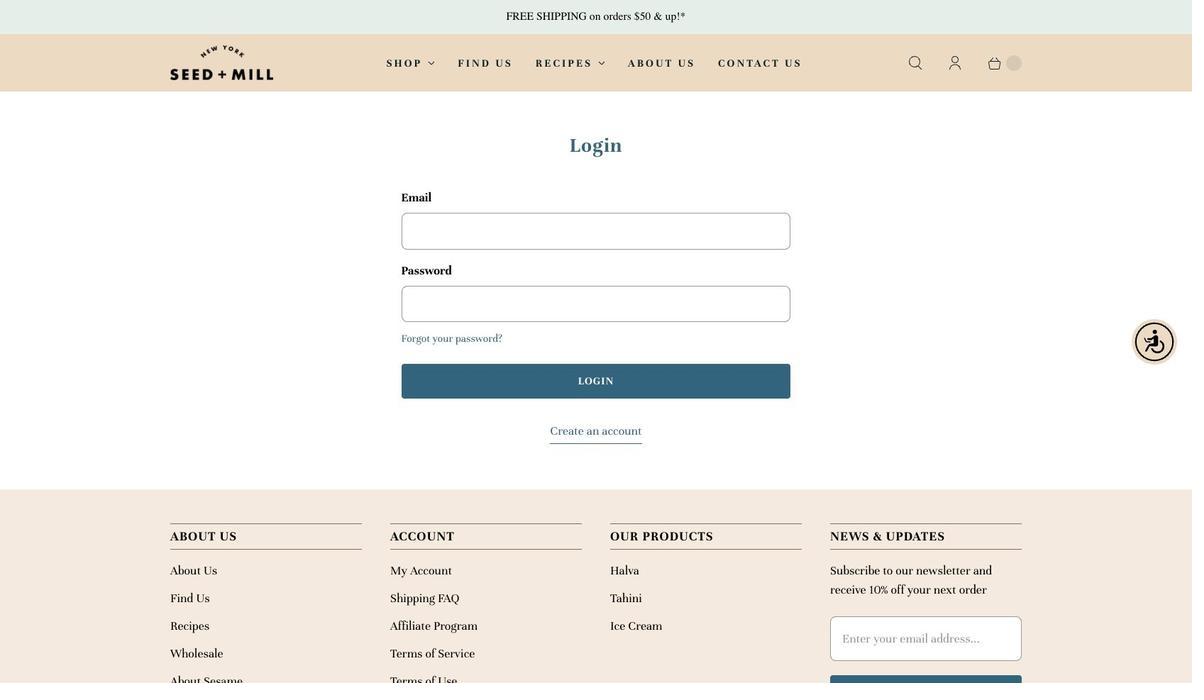 Task type: describe. For each thing, give the bounding box(es) containing it.
seed and mill logo image
[[170, 45, 273, 81]]

my account image
[[947, 54, 964, 71]]

search image
[[907, 54, 925, 71]]

Sign Up submit
[[831, 676, 1023, 684]]



Task type: locate. For each thing, give the bounding box(es) containing it.
None submit
[[402, 365, 791, 399]]

Enter your email address... email field
[[831, 617, 1023, 662]]

announcement element
[[0, 0, 1193, 34]]

None password field
[[402, 286, 791, 322]]

None email field
[[402, 213, 791, 250]]



